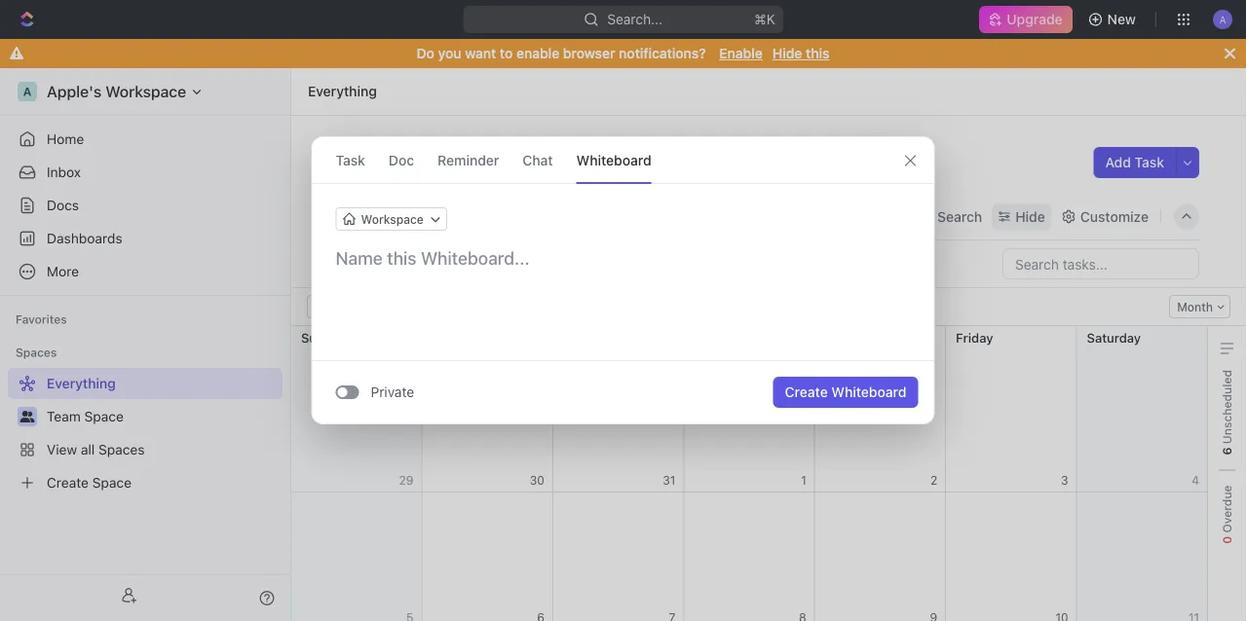 Task type: describe. For each thing, give the bounding box(es) containing it.
grid containing sunday
[[290, 326, 1208, 622]]

search
[[937, 208, 982, 225]]

Search tasks... text field
[[1004, 249, 1198, 279]]

reminder button
[[438, 137, 499, 183]]

show
[[435, 257, 465, 271]]

add task
[[1105, 154, 1164, 171]]

sidebar navigation
[[0, 68, 291, 622]]

friday
[[956, 330, 993, 345]]

doc button
[[389, 137, 414, 183]]

you
[[438, 45, 461, 61]]

inbox link
[[8, 157, 283, 188]]

2 row from the top
[[291, 493, 1208, 622]]

customize
[[1080, 208, 1149, 225]]

notifications?
[[619, 45, 706, 61]]

workspace
[[361, 212, 424, 226]]

spaces
[[16, 346, 57, 360]]

Name this Whiteboard... field
[[312, 246, 934, 270]]

workspace button
[[336, 208, 447, 231]]

dashboards
[[47, 230, 122, 246]]

show closed button
[[410, 252, 515, 276]]

today button
[[307, 295, 356, 319]]

hide inside dropdown button
[[1015, 208, 1045, 225]]

6
[[1220, 448, 1234, 455]]

search button
[[912, 203, 988, 230]]

private
[[371, 384, 414, 400]]

to
[[500, 45, 513, 61]]

board
[[423, 208, 461, 225]]

1 row from the top
[[291, 326, 1208, 493]]

show closed
[[435, 257, 506, 271]]

new
[[1107, 11, 1136, 27]]

docs link
[[8, 190, 283, 221]]

create whiteboard
[[785, 384, 907, 400]]

whiteboard button
[[576, 137, 652, 183]]

docs
[[47, 197, 79, 213]]

list
[[363, 208, 387, 225]]

1 vertical spatial everything
[[338, 146, 477, 178]]

upgrade link
[[980, 6, 1072, 33]]

dialog containing task
[[311, 136, 935, 425]]

overdue
[[1220, 486, 1234, 537]]

create
[[785, 384, 828, 400]]

create whiteboard button
[[773, 377, 918, 408]]

saturday
[[1087, 330, 1141, 345]]

0 horizontal spatial hide
[[772, 45, 802, 61]]

doc
[[389, 152, 414, 168]]

hide button
[[992, 203, 1051, 230]]

⌘k
[[754, 11, 775, 27]]

enable
[[719, 45, 763, 61]]

want
[[465, 45, 496, 61]]

sunday
[[301, 330, 346, 345]]

add task button
[[1094, 147, 1176, 178]]

chat button
[[523, 137, 553, 183]]

home
[[47, 131, 84, 147]]



Task type: locate. For each thing, give the bounding box(es) containing it.
1 horizontal spatial whiteboard
[[831, 384, 907, 400]]

home link
[[8, 124, 283, 155]]

task right add
[[1135, 154, 1164, 171]]

whiteboard
[[576, 152, 652, 168], [831, 384, 907, 400]]

do
[[417, 45, 434, 61]]

closed
[[469, 257, 506, 271]]

0 vertical spatial hide
[[772, 45, 802, 61]]

everything up workspace
[[338, 146, 477, 178]]

enable
[[516, 45, 559, 61]]

hide left this
[[772, 45, 802, 61]]

tree inside sidebar navigation
[[8, 368, 283, 499]]

list link
[[360, 203, 387, 230]]

everything
[[308, 83, 377, 99], [338, 146, 477, 178]]

1 horizontal spatial hide
[[1015, 208, 1045, 225]]

1 vertical spatial whiteboard
[[831, 384, 907, 400]]

dashboards link
[[8, 223, 283, 254]]

everything inside everything link
[[308, 83, 377, 99]]

whiteboard inside button
[[831, 384, 907, 400]]

0 horizontal spatial whiteboard
[[576, 152, 652, 168]]

1 horizontal spatial task
[[1135, 154, 1164, 171]]

0
[[1220, 537, 1234, 544]]

task inside button
[[1135, 154, 1164, 171]]

search...
[[607, 11, 662, 27]]

favorites
[[16, 313, 67, 326]]

favorites button
[[8, 308, 75, 331]]

customize button
[[1055, 203, 1155, 230]]

hide
[[772, 45, 802, 61], [1015, 208, 1045, 225]]

0 vertical spatial everything
[[308, 83, 377, 99]]

0 vertical spatial whiteboard
[[576, 152, 652, 168]]

workspace button
[[336, 208, 447, 231]]

unscheduled
[[1220, 370, 1234, 448]]

1 vertical spatial hide
[[1015, 208, 1045, 225]]

task left doc
[[336, 152, 365, 168]]

inbox
[[47, 164, 81, 180]]

everything link
[[303, 80, 382, 103]]

task button
[[336, 137, 365, 183]]

do you want to enable browser notifications? enable hide this
[[417, 45, 830, 61]]

today
[[315, 300, 348, 314]]

task
[[336, 152, 365, 168], [1135, 154, 1164, 171]]

this
[[806, 45, 830, 61]]

new button
[[1080, 4, 1148, 35]]

grid
[[290, 326, 1208, 622]]

tree
[[8, 368, 283, 499]]

0 horizontal spatial task
[[336, 152, 365, 168]]

whiteboard right create at the right bottom of the page
[[831, 384, 907, 400]]

whiteboard right chat in the top of the page
[[576, 152, 652, 168]]

add
[[1105, 154, 1131, 171]]

browser
[[563, 45, 615, 61]]

everything up task button
[[308, 83, 377, 99]]

board link
[[419, 203, 461, 230]]

reminder
[[438, 152, 499, 168]]

hide right 'search'
[[1015, 208, 1045, 225]]

dialog
[[311, 136, 935, 425]]

row
[[291, 326, 1208, 493], [291, 493, 1208, 622]]

upgrade
[[1007, 11, 1063, 27]]

chat
[[523, 152, 553, 168]]



Task type: vqa. For each thing, say whether or not it's contained in the screenshot.
THE LIST "link"
yes



